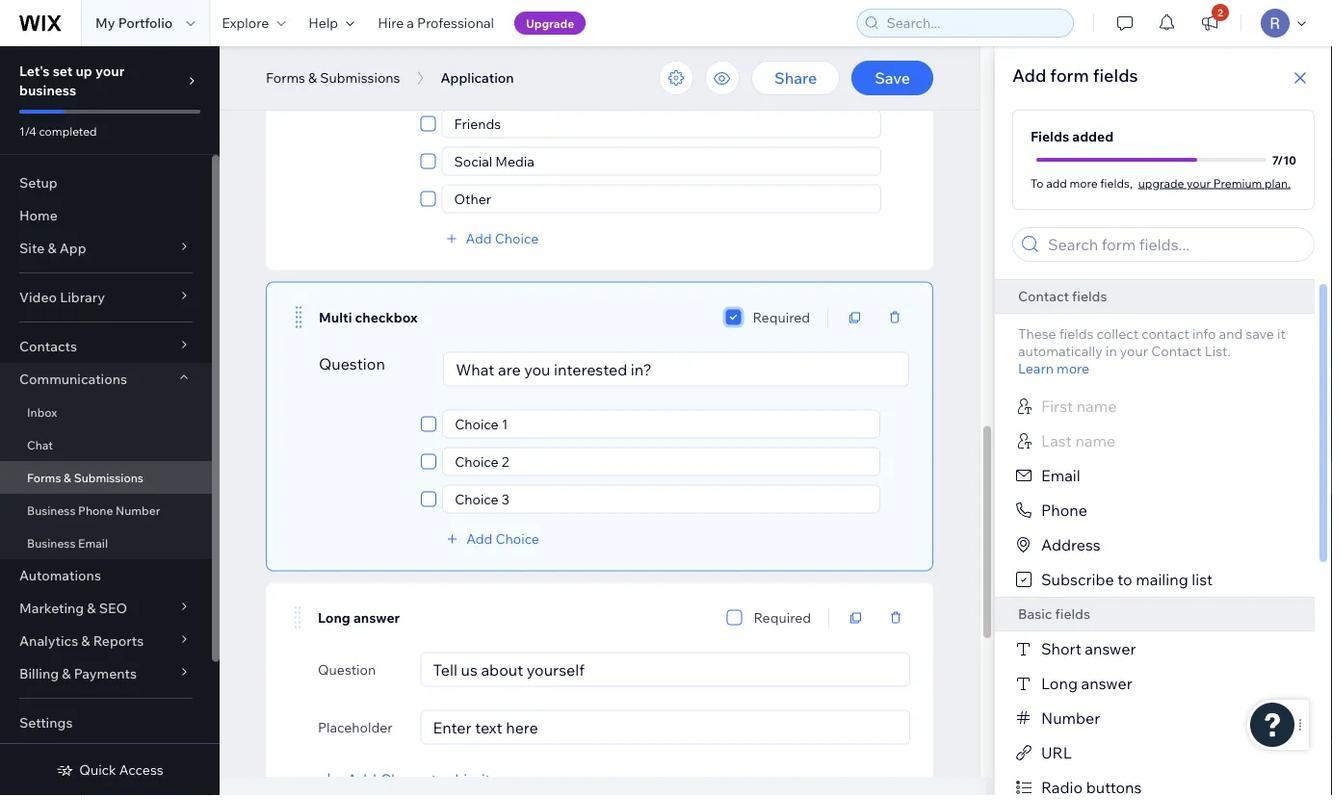 Task type: vqa. For each thing, say whether or not it's contained in the screenshot.
rightmost Number
yes



Task type: locate. For each thing, give the bounding box(es) containing it.
0 vertical spatial forms
[[266, 69, 305, 86]]

& inside billing & payments 'popup button'
[[62, 666, 71, 683]]

0 horizontal spatial long answer
[[318, 610, 400, 627]]

application
[[441, 69, 514, 86]]

business
[[19, 82, 76, 99]]

limit
[[455, 770, 491, 790]]

0 horizontal spatial your
[[95, 63, 125, 80]]

business for business email
[[27, 536, 76, 551]]

submissions inside 'forms & submissions' button
[[320, 69, 400, 86]]

forms down explore
[[266, 69, 305, 86]]

1 horizontal spatial forms
[[266, 69, 305, 86]]

question up placeholder
[[318, 662, 376, 678]]

chat
[[27, 438, 53, 452]]

1 vertical spatial forms
[[27, 471, 61, 485]]

& inside marketing & seo dropdown button
[[87, 600, 96, 617]]

video library
[[19, 289, 105, 306]]

Enter a choice... field
[[449, 110, 875, 137], [449, 148, 875, 175], [449, 186, 875, 212], [449, 411, 874, 438], [449, 449, 874, 476], [449, 486, 874, 513]]

1 vertical spatial question
[[319, 354, 385, 373]]

set
[[53, 63, 73, 80]]

contacts button
[[0, 331, 212, 363]]

fields for basic
[[1056, 606, 1091, 623]]

& for forms & submissions link
[[64, 471, 71, 485]]

1 horizontal spatial phone
[[1042, 501, 1088, 520]]

1 vertical spatial name
[[1076, 432, 1116, 451]]

& inside forms & submissions link
[[64, 471, 71, 485]]

1 vertical spatial required
[[754, 610, 811, 626]]

0 vertical spatial answer
[[354, 610, 400, 627]]

more right add
[[1070, 176, 1098, 190]]

my
[[95, 14, 115, 31]]

fields for these
[[1060, 326, 1094, 343]]

your right upgrade
[[1187, 176, 1211, 190]]

site & app
[[19, 240, 86, 257]]

0 vertical spatial question
[[318, 53, 384, 73]]

video library button
[[0, 281, 212, 314]]

& left seo
[[87, 600, 96, 617]]

form
[[1051, 64, 1090, 86]]

fields up automatically
[[1060, 326, 1094, 343]]

1 horizontal spatial number
[[1042, 709, 1101, 729]]

application button
[[431, 64, 524, 93]]

number
[[116, 504, 160, 518], [1042, 709, 1101, 729]]

forms inside sidebar element
[[27, 471, 61, 485]]

Type your question here... field
[[450, 53, 904, 85], [450, 353, 903, 386], [427, 654, 904, 687]]

1 vertical spatial contact
[[1152, 343, 1202, 360]]

0 horizontal spatial submissions
[[74, 471, 143, 485]]

1 vertical spatial your
[[1187, 176, 1211, 190]]

your inside let's set up your business
[[95, 63, 125, 80]]

contact
[[1019, 288, 1070, 305], [1152, 343, 1202, 360]]

submissions inside forms & submissions link
[[74, 471, 143, 485]]

& right billing
[[62, 666, 71, 683]]

0 horizontal spatial email
[[78, 536, 108, 551]]

these fields collect contact info and save it automatically in your contact list. learn more
[[1019, 326, 1286, 377]]

0 vertical spatial name
[[1077, 397, 1117, 416]]

0 vertical spatial your
[[95, 63, 125, 80]]

more down automatically
[[1057, 360, 1090, 377]]

0 vertical spatial required
[[753, 309, 810, 326]]

last
[[1042, 432, 1072, 451]]

1 vertical spatial add choice
[[467, 530, 540, 547]]

email down last
[[1042, 466, 1081, 486]]

forms & submissions inside button
[[266, 69, 400, 86]]

0 vertical spatial email
[[1042, 466, 1081, 486]]

phone up address
[[1042, 501, 1088, 520]]

add inside add character limit "button"
[[347, 770, 377, 790]]

0 horizontal spatial contact
[[1019, 288, 1070, 305]]

1/4
[[19, 124, 36, 138]]

1 vertical spatial email
[[78, 536, 108, 551]]

1 vertical spatial submissions
[[74, 471, 143, 485]]

business
[[27, 504, 76, 518], [27, 536, 76, 551]]

1 horizontal spatial contact
[[1152, 343, 1202, 360]]

2 horizontal spatial your
[[1187, 176, 1211, 190]]

& inside site & app popup button
[[48, 240, 56, 257]]

0 vertical spatial forms & submissions
[[266, 69, 400, 86]]

0 vertical spatial number
[[116, 504, 160, 518]]

2
[[1218, 6, 1224, 18]]

1 vertical spatial more
[[1057, 360, 1090, 377]]

0 vertical spatial long
[[318, 610, 351, 627]]

2 business from the top
[[27, 536, 76, 551]]

submissions down chat "link"
[[74, 471, 143, 485]]

share
[[775, 68, 817, 88]]

2 vertical spatial type your question here... field
[[427, 654, 904, 687]]

to
[[1118, 570, 1133, 590]]

0 horizontal spatial forms
[[27, 471, 61, 485]]

& for 'forms & submissions' button at the top left
[[308, 69, 317, 86]]

upgrade
[[526, 16, 574, 30]]

your right 'in'
[[1121, 343, 1149, 360]]

1 vertical spatial forms & submissions
[[27, 471, 143, 485]]

number up business email link
[[116, 504, 160, 518]]

forms & submissions up 'business phone number'
[[27, 471, 143, 485]]

communications button
[[0, 363, 212, 396]]

character
[[380, 770, 451, 790]]

None checkbox
[[421, 112, 436, 135], [421, 150, 436, 173], [421, 187, 436, 211], [726, 306, 741, 329], [421, 488, 437, 511], [421, 112, 436, 135], [421, 150, 436, 173], [421, 187, 436, 211], [726, 306, 741, 329], [421, 488, 437, 511]]

quick
[[79, 762, 116, 779]]

let's set up your business
[[19, 63, 125, 99]]

contact up these
[[1019, 288, 1070, 305]]

1 vertical spatial type your question here... field
[[450, 353, 903, 386]]

0 vertical spatial contact
[[1019, 288, 1070, 305]]

first name
[[1042, 397, 1117, 416]]

add choice
[[466, 230, 539, 247], [467, 530, 540, 547]]

1 vertical spatial answer
[[1085, 640, 1137, 659]]

submissions down the help button
[[320, 69, 400, 86]]

your right up
[[95, 63, 125, 80]]

& inside analytics & reports popup button
[[81, 633, 90, 650]]

hire a professional
[[378, 14, 494, 31]]

url
[[1042, 744, 1072, 763]]

forms down 'chat'
[[27, 471, 61, 485]]

fields up collect
[[1073, 288, 1108, 305]]

upgrade button
[[515, 12, 586, 35]]

2 vertical spatial your
[[1121, 343, 1149, 360]]

answer
[[354, 610, 400, 627], [1085, 640, 1137, 659], [1082, 675, 1133, 694]]

question down the help button
[[318, 53, 384, 73]]

1 vertical spatial business
[[27, 536, 76, 551]]

hire
[[378, 14, 404, 31]]

forms & submissions inside sidebar element
[[27, 471, 143, 485]]

Add placeholder text… field
[[427, 712, 904, 744]]

1 horizontal spatial submissions
[[320, 69, 400, 86]]

video
[[19, 289, 57, 306]]

phone
[[1042, 501, 1088, 520], [78, 504, 113, 518]]

save
[[1246, 326, 1275, 343]]

1 horizontal spatial your
[[1121, 343, 1149, 360]]

& right site
[[48, 240, 56, 257]]

& up 'business phone number'
[[64, 471, 71, 485]]

& inside 'forms & submissions' button
[[308, 69, 317, 86]]

your inside 'these fields collect contact info and save it automatically in your contact list. learn more'
[[1121, 343, 1149, 360]]

forms & submissions down the help button
[[266, 69, 400, 86]]

last name
[[1042, 432, 1116, 451]]

0 horizontal spatial forms & submissions
[[27, 471, 143, 485]]

more inside 'these fields collect contact info and save it automatically in your contact list. learn more'
[[1057, 360, 1090, 377]]

short
[[1042, 640, 1082, 659]]

7
[[1273, 153, 1278, 167]]

billing
[[19, 666, 59, 683]]

forms
[[266, 69, 305, 86], [27, 471, 61, 485]]

0 vertical spatial more
[[1070, 176, 1098, 190]]

1 vertical spatial long
[[1042, 675, 1078, 694]]

more
[[1070, 176, 1098, 190], [1057, 360, 1090, 377]]

phone up business email link
[[78, 504, 113, 518]]

email down 'business phone number'
[[78, 536, 108, 551]]

question down multi checkbox
[[319, 354, 385, 373]]

settings
[[19, 715, 73, 732]]

business up business email
[[27, 504, 76, 518]]

choice
[[495, 230, 539, 247], [496, 530, 540, 547]]

chat link
[[0, 429, 212, 462]]

name down first name
[[1076, 432, 1116, 451]]

& for billing & payments 'popup button'
[[62, 666, 71, 683]]

marketing & seo
[[19, 600, 127, 617]]

None checkbox
[[421, 413, 437, 436], [421, 451, 437, 474], [727, 607, 742, 630], [421, 413, 437, 436], [421, 451, 437, 474], [727, 607, 742, 630]]

number up the url on the right bottom
[[1042, 709, 1101, 729]]

0 horizontal spatial number
[[116, 504, 160, 518]]

add
[[1047, 176, 1067, 190]]

up
[[76, 63, 92, 80]]

upgrade
[[1139, 176, 1185, 190]]

submissions
[[320, 69, 400, 86], [74, 471, 143, 485]]

0 vertical spatial submissions
[[320, 69, 400, 86]]

1 vertical spatial number
[[1042, 709, 1101, 729]]

0 vertical spatial business
[[27, 504, 76, 518]]

marketing
[[19, 600, 84, 617]]

billing & payments button
[[0, 658, 212, 691]]

contact down contact
[[1152, 343, 1202, 360]]

1 horizontal spatial forms & submissions
[[266, 69, 400, 86]]

0 horizontal spatial phone
[[78, 504, 113, 518]]

1 horizontal spatial long
[[1042, 675, 1078, 694]]

1 business from the top
[[27, 504, 76, 518]]

your
[[95, 63, 125, 80], [1187, 176, 1211, 190], [1121, 343, 1149, 360]]

home
[[19, 207, 58, 224]]

0 vertical spatial choice
[[495, 230, 539, 247]]

professional
[[417, 14, 494, 31]]

business phone number
[[27, 504, 160, 518]]

fields
[[1094, 64, 1139, 86], [1073, 288, 1108, 305], [1060, 326, 1094, 343], [1056, 606, 1091, 623]]

business up automations
[[27, 536, 76, 551]]

fields down subscribe
[[1056, 606, 1091, 623]]

1 vertical spatial long answer
[[1042, 675, 1133, 694]]

forms inside button
[[266, 69, 305, 86]]

share button
[[752, 61, 840, 95]]

first
[[1042, 397, 1074, 416]]

& left the reports
[[81, 633, 90, 650]]

name up last name
[[1077, 397, 1117, 416]]

2 vertical spatial answer
[[1082, 675, 1133, 694]]

name
[[1077, 397, 1117, 416], [1076, 432, 1116, 451]]

2 vertical spatial question
[[318, 662, 376, 678]]

and
[[1220, 326, 1243, 343]]

required for multi checkbox
[[753, 309, 810, 326]]

sidebar element
[[0, 46, 220, 797]]

to add more fields, upgrade your premium plan.
[[1031, 176, 1291, 190]]

fields inside 'these fields collect contact info and save it automatically in your contact list. learn more'
[[1060, 326, 1094, 343]]

contacts
[[19, 338, 77, 355]]

automatically
[[1019, 343, 1103, 360]]

email
[[1042, 466, 1081, 486], [78, 536, 108, 551]]

& down help
[[308, 69, 317, 86]]

long
[[318, 610, 351, 627], [1042, 675, 1078, 694]]

contact inside 'these fields collect contact info and save it automatically in your contact list. learn more'
[[1152, 343, 1202, 360]]

inbox
[[27, 405, 57, 420]]



Task type: describe. For each thing, give the bounding box(es) containing it.
access
[[119, 762, 163, 779]]

business phone number link
[[0, 494, 212, 527]]

question for long
[[318, 662, 376, 678]]

& for marketing & seo dropdown button
[[87, 600, 96, 617]]

subscribe to mailing list
[[1042, 570, 1213, 590]]

reports
[[93, 633, 144, 650]]

2 button
[[1189, 0, 1232, 46]]

these
[[1019, 326, 1057, 343]]

save button
[[852, 61, 934, 95]]

billing & payments
[[19, 666, 137, 683]]

0 vertical spatial type your question here... field
[[450, 53, 904, 85]]

multi checkbox
[[319, 309, 418, 326]]

basic
[[1019, 606, 1053, 623]]

fields,
[[1101, 176, 1133, 190]]

& for analytics & reports popup button
[[81, 633, 90, 650]]

forms & submissions for forms & submissions link
[[27, 471, 143, 485]]

business email
[[27, 536, 108, 551]]

site & app button
[[0, 232, 212, 265]]

mailing
[[1136, 570, 1189, 590]]

7 / 10
[[1273, 153, 1297, 167]]

0 vertical spatial add choice
[[466, 230, 539, 247]]

seo
[[99, 600, 127, 617]]

added
[[1073, 128, 1114, 145]]

address
[[1042, 536, 1101, 555]]

forms & submissions button
[[256, 64, 410, 93]]

learn
[[1019, 360, 1054, 377]]

let's
[[19, 63, 50, 80]]

checkbox
[[355, 309, 418, 326]]

automations link
[[0, 560, 212, 593]]

forms & submissions link
[[0, 462, 212, 494]]

fields for contact
[[1073, 288, 1108, 305]]

1 vertical spatial choice
[[496, 530, 540, 547]]

10
[[1284, 153, 1297, 167]]

list.
[[1205, 343, 1231, 360]]

phone inside sidebar element
[[78, 504, 113, 518]]

1 horizontal spatial email
[[1042, 466, 1081, 486]]

short answer
[[1042, 640, 1137, 659]]

plan.
[[1265, 176, 1291, 190]]

explore
[[222, 14, 269, 31]]

subscribe
[[1042, 570, 1115, 590]]

completed
[[39, 124, 97, 138]]

inbox link
[[0, 396, 212, 429]]

number inside sidebar element
[[116, 504, 160, 518]]

add form fields
[[1013, 64, 1139, 86]]

save
[[875, 68, 911, 88]]

in
[[1106, 343, 1118, 360]]

1 horizontal spatial long answer
[[1042, 675, 1133, 694]]

info
[[1193, 326, 1217, 343]]

Search form fields... field
[[1043, 228, 1309, 261]]

required for long answer
[[754, 610, 811, 626]]

multi
[[319, 309, 352, 326]]

help
[[309, 14, 338, 31]]

placeholder
[[318, 719, 393, 736]]

help button
[[297, 0, 366, 46]]

analytics & reports button
[[0, 625, 212, 658]]

email inside business email link
[[78, 536, 108, 551]]

setup link
[[0, 167, 212, 199]]

quick access
[[79, 762, 163, 779]]

business for business phone number
[[27, 504, 76, 518]]

analytics & reports
[[19, 633, 144, 650]]

add character limit
[[347, 770, 491, 790]]

forms & submissions for 'forms & submissions' button at the top left
[[266, 69, 400, 86]]

quick access button
[[56, 762, 163, 780]]

1 vertical spatial add choice button
[[443, 530, 540, 548]]

Search... field
[[881, 10, 1068, 37]]

list
[[1192, 570, 1213, 590]]

forms for 'forms & submissions' button at the top left
[[266, 69, 305, 86]]

marketing & seo button
[[0, 593, 212, 625]]

premium
[[1214, 176, 1263, 190]]

fields added
[[1031, 128, 1114, 145]]

to
[[1031, 176, 1044, 190]]

1/4 completed
[[19, 124, 97, 138]]

contact
[[1142, 326, 1190, 343]]

automations
[[19, 568, 101, 584]]

my portfolio
[[95, 14, 173, 31]]

learn more link
[[1019, 360, 1090, 378]]

upgrade your premium plan. button
[[1139, 174, 1291, 192]]

payments
[[74, 666, 137, 683]]

name for last name
[[1076, 432, 1116, 451]]

submissions for 'forms & submissions' button at the top left
[[320, 69, 400, 86]]

question for multi
[[319, 354, 385, 373]]

site
[[19, 240, 45, 257]]

0 vertical spatial long answer
[[318, 610, 400, 627]]

0 horizontal spatial long
[[318, 610, 351, 627]]

name for first name
[[1077, 397, 1117, 416]]

add character limit button
[[318, 769, 491, 792]]

0 vertical spatial add choice button
[[443, 230, 539, 247]]

business email link
[[0, 527, 212, 560]]

communications
[[19, 371, 127, 388]]

& for site & app popup button
[[48, 240, 56, 257]]

library
[[60, 289, 105, 306]]

portfolio
[[118, 14, 173, 31]]

/
[[1278, 153, 1284, 167]]

hire a professional link
[[366, 0, 506, 46]]

home link
[[0, 199, 212, 232]]

forms for forms & submissions link
[[27, 471, 61, 485]]

submissions for forms & submissions link
[[74, 471, 143, 485]]

it
[[1278, 326, 1286, 343]]

basic fields
[[1019, 606, 1091, 623]]

fields right form
[[1094, 64, 1139, 86]]



